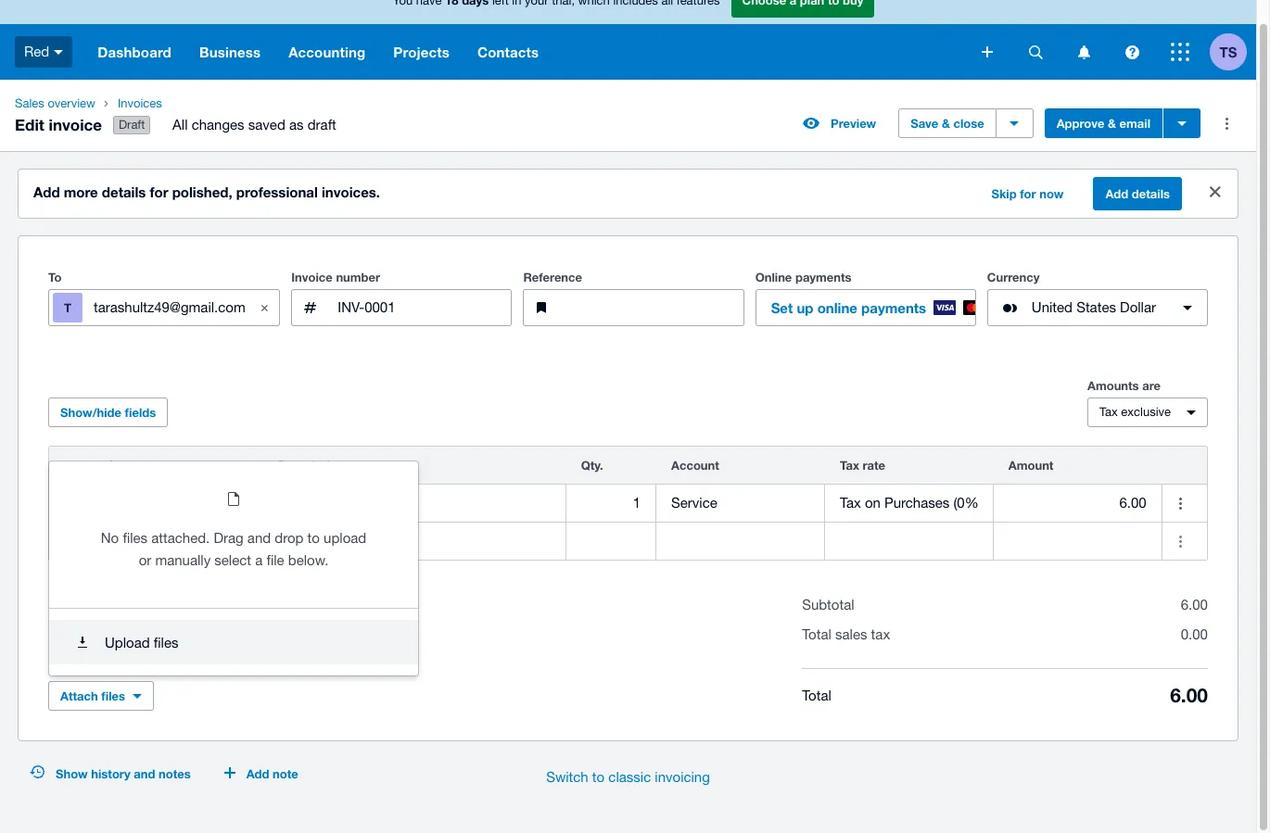 Task type: vqa. For each thing, say whether or not it's contained in the screenshot.
CONTACTS DROPDOWN BUTTON
yes



Task type: describe. For each thing, give the bounding box(es) containing it.
& for email
[[1108, 116, 1117, 131]]

tax
[[872, 627, 891, 643]]

group containing no files attached.     drag and drop to upload or manually select a file below.
[[49, 462, 418, 676]]

2 more line item options image from the top
[[1163, 523, 1200, 560]]

save & close button
[[899, 109, 997, 138]]

set up online payments button
[[756, 290, 986, 327]]

total sales tax
[[802, 627, 891, 643]]

upload
[[324, 531, 367, 546]]

switch to classic invoicing
[[546, 770, 710, 786]]

dollar
[[1121, 300, 1157, 315]]

1 horizontal spatial svg image
[[1078, 45, 1090, 59]]

show history and notes button
[[19, 760, 202, 789]]

all
[[173, 117, 188, 133]]

united
[[1032, 300, 1073, 315]]

dashboard
[[98, 44, 172, 60]]

online payments
[[756, 270, 852, 285]]

classic
[[609, 770, 651, 786]]

overview
[[48, 96, 95, 110]]

qty.
[[581, 458, 604, 473]]

online
[[756, 270, 792, 285]]

sales overview link
[[7, 95, 103, 113]]

ts
[[1220, 43, 1238, 60]]

email
[[1120, 116, 1151, 131]]

accounting button
[[275, 24, 380, 80]]

united states dollar
[[1032, 300, 1157, 315]]

projects button
[[380, 24, 464, 80]]

sales
[[15, 96, 44, 110]]

reference
[[524, 270, 583, 285]]

no files attached.     drag and drop to upload or manually select a file below.
[[101, 531, 367, 569]]

tax for tax rate
[[840, 458, 860, 473]]

details inside button
[[1132, 187, 1171, 201]]

number
[[336, 270, 380, 285]]

t
[[64, 301, 71, 315]]

svg image inside red popup button
[[54, 50, 63, 54]]

below.
[[288, 553, 329, 569]]

add more details for polished, professional invoices. status
[[19, 170, 1238, 218]]

close image inside add more details for polished, professional invoices. status
[[1197, 174, 1235, 211]]

invoices.
[[322, 184, 380, 200]]

and inside button
[[134, 767, 155, 782]]

tax rate
[[840, 458, 886, 473]]

ts button
[[1210, 24, 1257, 80]]

Reference text field
[[568, 290, 744, 326]]

all changes saved as draft
[[173, 117, 337, 133]]

a
[[255, 553, 263, 569]]

no
[[101, 531, 119, 546]]

more
[[64, 184, 98, 200]]

draft
[[308, 117, 337, 133]]

contacts button
[[464, 24, 553, 80]]

2 description text field from the top
[[264, 524, 565, 559]]

tax exclusive button
[[1088, 398, 1209, 428]]

edit invoice
[[15, 115, 102, 134]]

show history and notes
[[56, 767, 191, 782]]

set up online payments
[[771, 300, 927, 316]]

history
[[91, 767, 130, 782]]

edit
[[15, 115, 44, 134]]

show/hide fields
[[60, 405, 156, 420]]

switch
[[546, 770, 589, 786]]

business
[[199, 44, 261, 60]]

amounts
[[1088, 379, 1140, 393]]

attach files button
[[48, 682, 154, 712]]

red button
[[0, 24, 84, 80]]

add for add note
[[246, 767, 269, 782]]

tax for tax exclusive
[[1100, 405, 1118, 419]]

and inside no files attached.     drag and drop to upload or manually select a file below.
[[248, 531, 271, 546]]

invoice
[[49, 115, 102, 134]]

skip for now
[[992, 187, 1064, 201]]

save
[[911, 116, 939, 131]]

attach files
[[60, 689, 125, 704]]

add details
[[1106, 187, 1171, 201]]

rate
[[863, 458, 886, 473]]

item
[[110, 458, 135, 473]]

1 more line item options image from the top
[[1163, 485, 1200, 522]]

none field account
[[657, 485, 825, 522]]

add for add more details for polished, professional invoices.
[[33, 184, 60, 200]]



Task type: locate. For each thing, give the bounding box(es) containing it.
tax
[[1100, 405, 1118, 419], [840, 458, 860, 473]]

none field tax rate
[[825, 485, 993, 522]]

files for upload
[[154, 635, 179, 651]]

description
[[278, 458, 345, 473]]

up
[[797, 300, 814, 316]]

0 vertical spatial 6.00
[[1181, 597, 1209, 613]]

1 horizontal spatial and
[[248, 531, 271, 546]]

1 vertical spatial and
[[134, 767, 155, 782]]

drop
[[275, 531, 304, 546]]

Invoice number text field
[[336, 290, 511, 326]]

united states dollar button
[[988, 290, 1209, 327]]

select
[[215, 553, 251, 569]]

invoice line item list element
[[48, 446, 1209, 561]]

Amount field
[[994, 486, 1162, 521], [994, 524, 1162, 559]]

& inside save & close button
[[942, 116, 951, 131]]

amount
[[1009, 458, 1054, 473]]

tax exclusive
[[1100, 405, 1172, 419]]

0 horizontal spatial details
[[102, 184, 146, 200]]

currency
[[988, 270, 1040, 285]]

2 amount field from the top
[[994, 524, 1162, 559]]

1 horizontal spatial for
[[1021, 187, 1037, 201]]

approve & email
[[1057, 116, 1151, 131]]

tax left rate
[[840, 458, 860, 473]]

add details button
[[1094, 177, 1183, 211]]

and up a
[[248, 531, 271, 546]]

payments
[[796, 270, 852, 285], [862, 300, 927, 316]]

sales
[[836, 627, 868, 643]]

for left 'polished,'
[[150, 184, 168, 200]]

red
[[24, 43, 49, 59]]

tax inside popup button
[[1100, 405, 1118, 419]]

tax inside invoice line item list element
[[840, 458, 860, 473]]

Tax rate text field
[[825, 486, 993, 521]]

1 & from the left
[[942, 116, 951, 131]]

2 horizontal spatial add
[[1106, 187, 1129, 201]]

1 vertical spatial amount field
[[994, 524, 1162, 559]]

Quantity field
[[566, 486, 656, 521]]

invoice number
[[291, 270, 380, 285]]

add left the note
[[246, 767, 269, 782]]

none field down rate
[[825, 485, 993, 522]]

Account text field
[[657, 486, 825, 521]]

contacts
[[478, 44, 539, 60]]

2 none field from the left
[[825, 485, 993, 522]]

1 vertical spatial total
[[802, 688, 832, 704]]

invoice
[[291, 270, 333, 285]]

invoices
[[118, 96, 162, 110]]

0 horizontal spatial tax
[[840, 458, 860, 473]]

add more details for polished, professional invoices.
[[33, 184, 380, 200]]

switch to classic invoicing button
[[532, 760, 725, 797]]

banner
[[0, 0, 1257, 80]]

0 horizontal spatial add
[[33, 184, 60, 200]]

files for attach
[[101, 689, 125, 704]]

add left more
[[33, 184, 60, 200]]

1 description text field from the top
[[264, 486, 565, 521]]

accounting
[[289, 44, 366, 60]]

None field
[[657, 485, 825, 522], [825, 485, 993, 522]]

add inside 'button'
[[246, 767, 269, 782]]

details down email
[[1132, 187, 1171, 201]]

0 vertical spatial total
[[802, 627, 832, 643]]

files inside no files attached.     drag and drop to upload or manually select a file below.
[[123, 531, 148, 546]]

to up below.
[[308, 531, 320, 546]]

tarashultz49@gmail.com
[[94, 299, 246, 315]]

0 vertical spatial more line item options image
[[1163, 485, 1200, 522]]

total down total sales tax
[[802, 688, 832, 704]]

6.00
[[1181, 597, 1209, 613], [1171, 685, 1209, 708]]

show
[[56, 767, 88, 782]]

1 horizontal spatial none field
[[825, 485, 993, 522]]

changes
[[192, 117, 245, 133]]

online
[[818, 300, 858, 316]]

show/hide fields button
[[48, 398, 168, 428]]

business button
[[185, 24, 275, 80]]

1 vertical spatial more line item options image
[[1163, 523, 1200, 560]]

0 vertical spatial payments
[[796, 270, 852, 285]]

details right more
[[102, 184, 146, 200]]

1 horizontal spatial to
[[593, 770, 605, 786]]

files inside popup button
[[101, 689, 125, 704]]

add right the now
[[1106, 187, 1129, 201]]

6.00 down 0.00
[[1171, 685, 1209, 708]]

invoicing
[[655, 770, 710, 786]]

1 vertical spatial description text field
[[264, 524, 565, 559]]

payments right the online
[[862, 300, 927, 316]]

6.00 up 0.00
[[1181, 597, 1209, 613]]

none field down account
[[657, 485, 825, 522]]

to inside no files attached.     drag and drop to upload or manually select a file below.
[[308, 531, 320, 546]]

group
[[49, 462, 418, 676]]

for left the now
[[1021, 187, 1037, 201]]

banner containing ts
[[0, 0, 1257, 80]]

1 vertical spatial files
[[154, 635, 179, 651]]

0 vertical spatial to
[[308, 531, 320, 546]]

for
[[150, 184, 168, 200], [1021, 187, 1037, 201]]

to inside button
[[593, 770, 605, 786]]

attach
[[60, 689, 98, 704]]

to
[[48, 270, 62, 285]]

& left email
[[1108, 116, 1117, 131]]

states
[[1077, 300, 1117, 315]]

files for no
[[123, 531, 148, 546]]

attached.
[[151, 531, 210, 546]]

2 & from the left
[[1108, 116, 1117, 131]]

note
[[273, 767, 298, 782]]

0 vertical spatial close image
[[1197, 174, 1235, 211]]

add note button
[[213, 760, 310, 789]]

exclusive
[[1122, 405, 1172, 419]]

add for add details
[[1106, 187, 1129, 201]]

1 vertical spatial to
[[593, 770, 605, 786]]

more invoice options image
[[1209, 105, 1246, 142]]

total down subtotal
[[802, 627, 832, 643]]

files inside 'button'
[[154, 635, 179, 651]]

invoices link
[[110, 95, 351, 113]]

upload files button
[[49, 621, 418, 665]]

1 vertical spatial close image
[[246, 290, 283, 327]]

more line item options image
[[1163, 485, 1200, 522], [1163, 523, 1200, 560]]

svg image
[[1172, 43, 1190, 61], [1029, 45, 1043, 59], [1126, 45, 1140, 59], [982, 46, 993, 58]]

saved
[[248, 117, 286, 133]]

are
[[1143, 379, 1161, 393]]

0 horizontal spatial close image
[[246, 290, 283, 327]]

manually
[[155, 553, 211, 569]]

total for total
[[802, 688, 832, 704]]

file
[[267, 553, 284, 569]]

1 horizontal spatial details
[[1132, 187, 1171, 201]]

2 vertical spatial files
[[101, 689, 125, 704]]

files right upload
[[154, 635, 179, 651]]

0 vertical spatial tax
[[1100, 405, 1118, 419]]

svg image up approve
[[1078, 45, 1090, 59]]

& for close
[[942, 116, 951, 131]]

1 vertical spatial 6.00
[[1171, 685, 1209, 708]]

close image
[[1197, 174, 1235, 211], [246, 290, 283, 327]]

amounts are
[[1088, 379, 1161, 393]]

0 horizontal spatial to
[[308, 531, 320, 546]]

show/hide
[[60, 405, 121, 420]]

total
[[802, 627, 832, 643], [802, 688, 832, 704]]

drag
[[214, 531, 244, 546]]

for inside button
[[1021, 187, 1037, 201]]

polished,
[[172, 184, 232, 200]]

account
[[672, 458, 720, 473]]

draft
[[119, 118, 145, 132]]

upload
[[105, 635, 150, 651]]

2 total from the top
[[802, 688, 832, 704]]

save & close
[[911, 116, 985, 131]]

payments inside 'popup button'
[[862, 300, 927, 316]]

sales overview
[[15, 96, 95, 110]]

tax down amounts
[[1100, 405, 1118, 419]]

preview
[[831, 116, 877, 131]]

payments up the online
[[796, 270, 852, 285]]

0 vertical spatial files
[[123, 531, 148, 546]]

1 horizontal spatial &
[[1108, 116, 1117, 131]]

1 vertical spatial tax
[[840, 458, 860, 473]]

1 total from the top
[[802, 627, 832, 643]]

approve
[[1057, 116, 1105, 131]]

0 vertical spatial amount field
[[994, 486, 1162, 521]]

total for total sales tax
[[802, 627, 832, 643]]

svg image
[[1078, 45, 1090, 59], [54, 50, 63, 54]]

subtotal
[[802, 597, 855, 613]]

dashboard link
[[84, 24, 185, 80]]

0 horizontal spatial none field
[[657, 485, 825, 522]]

1 horizontal spatial tax
[[1100, 405, 1118, 419]]

0 horizontal spatial &
[[942, 116, 951, 131]]

add note
[[246, 767, 298, 782]]

0 vertical spatial description text field
[[264, 486, 565, 521]]

1 horizontal spatial payments
[[862, 300, 927, 316]]

more line item options element
[[1163, 447, 1208, 484]]

& right save
[[942, 116, 951, 131]]

or
[[139, 553, 151, 569]]

notes
[[159, 767, 191, 782]]

to right the switch
[[593, 770, 605, 786]]

approve & email button
[[1045, 109, 1163, 138]]

files up or
[[123, 531, 148, 546]]

now
[[1040, 187, 1064, 201]]

1 horizontal spatial close image
[[1197, 174, 1235, 211]]

0 horizontal spatial and
[[134, 767, 155, 782]]

and
[[248, 531, 271, 546], [134, 767, 155, 782]]

0 horizontal spatial payments
[[796, 270, 852, 285]]

1 horizontal spatial add
[[246, 767, 269, 782]]

Description text field
[[264, 486, 565, 521], [264, 524, 565, 559]]

0 horizontal spatial svg image
[[54, 50, 63, 54]]

invoice number element
[[291, 290, 512, 327]]

set
[[771, 300, 793, 316]]

& inside approve & email button
[[1108, 116, 1117, 131]]

1 vertical spatial payments
[[862, 300, 927, 316]]

1 amount field from the top
[[994, 486, 1162, 521]]

preview button
[[792, 109, 888, 138]]

professional
[[236, 184, 318, 200]]

add inside button
[[1106, 187, 1129, 201]]

0 horizontal spatial for
[[150, 184, 168, 200]]

files right the attach
[[101, 689, 125, 704]]

0 vertical spatial and
[[248, 531, 271, 546]]

1 none field from the left
[[657, 485, 825, 522]]

&
[[942, 116, 951, 131], [1108, 116, 1117, 131]]

svg image right red
[[54, 50, 63, 54]]

and left notes
[[134, 767, 155, 782]]

close
[[954, 116, 985, 131]]

skip for now button
[[981, 179, 1075, 209]]



